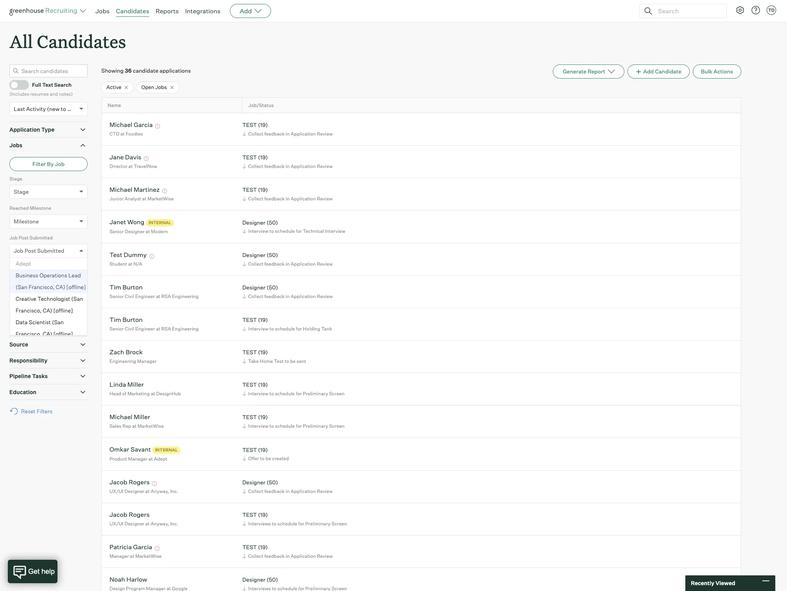 Task type: describe. For each thing, give the bounding box(es) containing it.
form element
[[9, 291, 88, 321]]

reports link
[[156, 7, 179, 15]]

report
[[588, 68, 605, 75]]

preliminary for linda miller
[[303, 391, 328, 397]]

reset filters
[[21, 408, 52, 415]]

patricia garcia link
[[110, 544, 152, 553]]

responsibility
[[9, 357, 47, 364]]

(san inside business operations lead (san francisco, ca) [offline]
[[16, 284, 27, 291]]

feedback for jane davis
[[265, 163, 285, 169]]

ca) inside business operations lead (san francisco, ca) [offline]
[[56, 284, 65, 291]]

0 vertical spatial jobs
[[95, 7, 110, 15]]

for for linda miller
[[296, 391, 302, 397]]

application for patricia garcia
[[291, 554, 316, 560]]

omkar
[[110, 446, 129, 454]]

in for jacob rogers
[[286, 489, 290, 495]]

janet
[[110, 218, 126, 226]]

job inside button
[[55, 161, 65, 167]]

candidate
[[133, 67, 158, 74]]

offer
[[248, 456, 259, 462]]

creative technologist (san francisco, ca) [offline] option
[[10, 293, 87, 317]]

generate report
[[563, 68, 605, 75]]

interview for tim burton
[[248, 326, 269, 332]]

source
[[9, 341, 28, 348]]

collect for jane davis
[[248, 163, 263, 169]]

filter by job
[[32, 161, 65, 167]]

filters
[[37, 408, 52, 415]]

jobs link
[[95, 7, 110, 15]]

technical
[[303, 229, 324, 234]]

linda
[[110, 381, 126, 389]]

jane davis
[[110, 153, 141, 161]]

to
[[19, 265, 25, 271]]

test dummy has been in application review for more than 5 days image
[[148, 254, 155, 259]]

jacob rogers has been in application review for more than 5 days image
[[151, 482, 158, 487]]

schedule for linda miller
[[275, 391, 295, 397]]

a
[[31, 305, 34, 312]]

stage element
[[9, 175, 88, 205]]

1 vertical spatial stage
[[14, 189, 29, 195]]

in for jane davis
[[286, 163, 290, 169]]

miller for linda miller
[[127, 381, 144, 389]]

jacob rogers ux/ui designer at anyway, inc.
[[110, 511, 178, 527]]

preliminary for michael miller
[[303, 424, 328, 429]]

Search candidates field
[[9, 65, 88, 78]]

1 horizontal spatial form
[[35, 305, 49, 312]]

to for ux/ui designer at anyway, inc.
[[272, 521, 276, 527]]

civil for test (19)
[[125, 326, 134, 332]]

1 vertical spatial post
[[25, 248, 36, 254]]

search
[[54, 82, 72, 88]]

actions
[[714, 68, 733, 75]]

designer (50) collect feedback in application review for test dummy
[[242, 252, 333, 267]]

(19) for manager at marketwise
[[258, 545, 268, 551]]

0 vertical spatial post
[[19, 235, 29, 241]]

0 vertical spatial milestone
[[30, 205, 51, 211]]

test for senior civil engineer at rsa engineering
[[242, 317, 257, 324]]

michael for michael martinez
[[110, 186, 132, 194]]

rogers for jacob rogers ux/ui designer at anyway, inc.
[[129, 511, 150, 519]]

schedule inside designer (50) interview to schedule for technical interview
[[275, 229, 295, 234]]

2 designer (50) collect feedback in application review from the top
[[242, 284, 333, 300]]

last activity (new to old)
[[14, 105, 77, 112]]

ux/ui designer at anyway, inc.
[[110, 489, 178, 495]]

test (19) offer to be created
[[242, 447, 289, 462]]

application for jane davis
[[291, 163, 316, 169]]

pending submission
[[19, 279, 66, 285]]

test for ux/ui designer at anyway, inc.
[[242, 512, 257, 519]]

bulk actions link
[[693, 65, 742, 79]]

3 (50) from the top
[[267, 284, 278, 291]]

test for junior analyst at marketwise
[[242, 187, 257, 193]]

michael martinez has been in application review for more than 5 days image
[[161, 189, 168, 194]]

To be sent checkbox
[[11, 265, 16, 270]]

linda miller head of marketing at designhub
[[110, 381, 181, 397]]

internal for omkar savant
[[155, 448, 178, 453]]

tim burton link for designer
[[110, 284, 143, 293]]

[offline] inside business operations lead (san francisco, ca) [offline]
[[66, 284, 86, 291]]

1 anyway, from the top
[[151, 489, 169, 495]]

product manager at adept
[[110, 456, 167, 462]]

review for jacob rogers
[[317, 489, 333, 495]]

holding
[[303, 326, 320, 332]]

2 horizontal spatial jobs
[[155, 84, 167, 90]]

2 vertical spatial jobs
[[9, 142, 22, 149]]

feedback for michael garcia
[[265, 131, 285, 137]]

pipeline
[[9, 373, 31, 380]]

review for test dummy
[[317, 261, 333, 267]]

michael garcia has been in application review for more than 5 days image
[[154, 124, 161, 129]]

2 vertical spatial manager
[[110, 554, 129, 560]]

(19) for head of marketing at designhub
[[258, 382, 268, 389]]

application type
[[9, 126, 54, 133]]

2 jacob rogers link from the top
[[110, 511, 150, 520]]

martinez
[[134, 186, 160, 194]]

application for test dummy
[[291, 261, 316, 267]]

reached milestone element
[[9, 205, 88, 234]]

1 vertical spatial job
[[9, 235, 18, 241]]

feedback for michael martinez
[[265, 196, 285, 202]]

profile
[[9, 326, 27, 332]]

noah harlow link
[[110, 576, 147, 585]]

1 vertical spatial submitted
[[37, 248, 64, 254]]

at inside jacob rogers ux/ui designer at anyway, inc.
[[145, 521, 150, 527]]

interview to schedule for preliminary screen link for linda miller
[[241, 390, 347, 398]]

1 vertical spatial candidates
[[37, 30, 126, 53]]

creative
[[16, 296, 36, 302]]

Search text field
[[656, 5, 720, 17]]

adept inside job post submitted element
[[16, 261, 31, 267]]

5 review from the top
[[317, 294, 333, 300]]

5 (50) from the top
[[267, 577, 278, 584]]

noah harlow
[[110, 576, 147, 584]]

collect for michael martinez
[[248, 196, 263, 202]]

test inside test (19) take home test to be sent
[[274, 359, 284, 364]]

job/status
[[248, 102, 274, 108]]

select a form
[[14, 305, 49, 312]]

engineering inside zach brock engineering manager
[[110, 359, 136, 364]]

ux/ui inside jacob rogers ux/ui designer at anyway, inc.
[[110, 521, 123, 527]]

to for product manager at adept
[[260, 456, 265, 462]]

1 inc. from the top
[[170, 489, 178, 495]]

test for sales rep at marketwise
[[242, 414, 257, 421]]

in for test dummy
[[286, 261, 290, 267]]

reports
[[156, 7, 179, 15]]

tim burton link for test
[[110, 316, 143, 325]]

test (19) interview to schedule for preliminary screen for linda miller
[[242, 382, 345, 397]]

(19) for junior analyst at marketwise
[[258, 187, 268, 193]]

pipeline tasks
[[9, 373, 48, 380]]

1 vertical spatial adept
[[154, 456, 167, 462]]

sales
[[110, 424, 121, 429]]

text
[[42, 82, 53, 88]]

test dummy link
[[110, 251, 147, 260]]

screen for michael miller
[[329, 424, 345, 429]]

jane davis link
[[110, 153, 141, 162]]

interview to schedule for holding tank link
[[241, 325, 334, 333]]

ca) for technologist
[[43, 307, 52, 314]]

notes)
[[59, 91, 73, 97]]

patricia garcia has been in application review for more than 5 days image
[[154, 547, 161, 552]]

none field inside job post submitted element
[[14, 245, 16, 258]]

analyst
[[125, 196, 141, 202]]

collect feedback in application review link for jane davis
[[241, 163, 335, 170]]

test (19) collect feedback in application review for michael martinez
[[242, 187, 333, 202]]

in for patricia garcia
[[286, 554, 290, 560]]

test dummy
[[110, 251, 147, 259]]

manager at marketwise
[[110, 554, 162, 560]]

collect for jacob rogers
[[248, 489, 263, 495]]

jacob for jacob rogers
[[110, 479, 127, 487]]

profile details
[[9, 326, 47, 332]]

schedule for michael miller
[[275, 424, 295, 429]]

francisco, for technologist
[[16, 307, 42, 314]]

technologist
[[38, 296, 70, 302]]

0 vertical spatial stage
[[9, 176, 22, 182]]

test (19) interview to schedule for holding tank
[[242, 317, 332, 332]]

in for michael martinez
[[286, 196, 290, 202]]

0 vertical spatial test
[[110, 251, 122, 259]]

michael martinez
[[110, 186, 160, 194]]

cto at foodies
[[110, 131, 143, 137]]

director
[[110, 163, 127, 169]]

feedback for test dummy
[[265, 261, 285, 267]]

36
[[125, 67, 132, 74]]

select
[[14, 305, 30, 312]]

1 vertical spatial milestone
[[14, 218, 39, 225]]

senior designer at modern
[[110, 229, 168, 235]]

generate
[[563, 68, 587, 75]]

test for engineering manager
[[242, 349, 257, 356]]

test for cto at foodies
[[242, 122, 257, 128]]

(new
[[47, 105, 60, 112]]

0 vertical spatial marketwise
[[148, 196, 174, 202]]

checkmark image
[[13, 82, 19, 87]]

0 vertical spatial be
[[26, 265, 32, 271]]

(50) for jacob rogers
[[267, 480, 278, 486]]

student
[[110, 261, 127, 267]]

[offline] for data scientist (san francisco, ca) [offline]
[[53, 331, 73, 338]]

data scientist (san francisco, ca) [offline]
[[16, 319, 73, 338]]

designer (50) collect feedback in application review for jacob rogers
[[242, 480, 333, 495]]

tasks
[[32, 373, 48, 380]]

to inside test (19) take home test to be sent
[[285, 359, 289, 364]]

0 vertical spatial submitted
[[30, 235, 53, 241]]

linda miller link
[[110, 381, 144, 390]]

2 vertical spatial marketwise
[[135, 554, 162, 560]]

2 vertical spatial job
[[14, 248, 23, 254]]

home
[[260, 359, 273, 364]]

marketwise inside michael miller sales rep at marketwise
[[138, 424, 164, 429]]

davis
[[125, 153, 141, 161]]

(19) for sales rep at marketwise
[[258, 414, 268, 421]]

test for manager at marketwise
[[242, 545, 257, 551]]

tank
[[321, 326, 332, 332]]

generate report button
[[553, 65, 625, 79]]

candidate reports are now available! apply filters and select "view in app" element
[[553, 65, 625, 79]]

collect feedback in application review link for patricia garcia
[[241, 553, 335, 560]]

greenhouse recruiting image
[[9, 6, 80, 16]]

director at travelnow
[[110, 163, 157, 169]]

michael garcia link
[[110, 121, 153, 130]]

miller for michael miller
[[134, 414, 150, 421]]

rogers for jacob rogers
[[129, 479, 150, 487]]

engineering for test (19)
[[172, 326, 199, 332]]

(19) for director at travelnow
[[258, 154, 268, 161]]

anyway, inside jacob rogers ux/ui designer at anyway, inc.
[[151, 521, 169, 527]]

business operations lead (san francisco, ca) [offline] option
[[10, 270, 87, 293]]

n/a
[[133, 261, 142, 267]]

interviews to schedule for preliminary screen link
[[241, 520, 349, 528]]

showing
[[101, 67, 124, 74]]

scientist
[[29, 319, 51, 326]]

garcia for michael garcia
[[134, 121, 153, 129]]

michael martinez link
[[110, 186, 160, 195]]



Task type: vqa. For each thing, say whether or not it's contained in the screenshot.


Task type: locate. For each thing, give the bounding box(es) containing it.
2 test (19) collect feedback in application review from the top
[[242, 154, 333, 169]]

pending
[[19, 279, 38, 285]]

jacob rogers
[[110, 479, 150, 487]]

1 jacob from the top
[[110, 479, 127, 487]]

civil up brock
[[125, 326, 134, 332]]

3 feedback from the top
[[265, 196, 285, 202]]

(19) for cto at foodies
[[258, 122, 268, 128]]

last activity (new to old) option
[[14, 105, 77, 112]]

td button
[[767, 5, 776, 15]]

2 collect feedback in application review link from the top
[[241, 163, 335, 170]]

application for michael garcia
[[291, 131, 316, 137]]

at inside linda miller head of marketing at designhub
[[151, 391, 155, 397]]

ca)
[[56, 284, 65, 291], [43, 307, 52, 314], [43, 331, 52, 338]]

ux/ui
[[110, 489, 123, 495], [110, 521, 123, 527]]

for inside test (19) interview to schedule for holding tank
[[296, 326, 302, 332]]

milestone down reached milestone
[[14, 218, 39, 225]]

senior down the student
[[110, 294, 124, 300]]

(19) for engineering manager
[[258, 349, 268, 356]]

6 (19) from the top
[[258, 382, 268, 389]]

head
[[110, 391, 121, 397]]

jacob up the patricia on the left
[[110, 511, 127, 519]]

miller down 'marketing'
[[134, 414, 150, 421]]

7 feedback from the top
[[265, 554, 285, 560]]

jobs
[[95, 7, 110, 15], [155, 84, 167, 90], [9, 142, 22, 149]]

interview inside test (19) interview to schedule for holding tank
[[248, 326, 269, 332]]

test
[[242, 122, 257, 128], [242, 154, 257, 161], [242, 187, 257, 193], [242, 317, 257, 324], [242, 349, 257, 356], [242, 382, 257, 389], [242, 414, 257, 421], [242, 447, 257, 454], [242, 512, 257, 519], [242, 545, 257, 551]]

(19) inside test (19) interview to schedule for holding tank
[[258, 317, 268, 324]]

manager down brock
[[137, 359, 157, 364]]

0 vertical spatial senior
[[110, 229, 124, 235]]

[offline] inside creative technologist (san francisco, ca) [offline]
[[53, 307, 73, 314]]

all candidates
[[9, 30, 126, 53]]

interview for linda miller
[[248, 391, 269, 397]]

1 interview to schedule for preliminary screen link from the top
[[241, 390, 347, 398]]

configure image
[[736, 5, 745, 15]]

job post submitted down the reached milestone element
[[9, 235, 53, 241]]

6 collect from the top
[[248, 489, 263, 495]]

6 in from the top
[[286, 489, 290, 495]]

tim
[[110, 284, 121, 292], [110, 316, 121, 324]]

schedule for tim burton
[[275, 326, 295, 332]]

0 vertical spatial jacob
[[110, 479, 127, 487]]

0 vertical spatial job post submitted
[[9, 235, 53, 241]]

(19) inside test (19) take home test to be sent
[[258, 349, 268, 356]]

2 in from the top
[[286, 163, 290, 169]]

2 inc. from the top
[[170, 521, 178, 527]]

2 vertical spatial senior
[[110, 326, 124, 332]]

(san right technologist
[[71, 296, 83, 302]]

0 vertical spatial tim
[[110, 284, 121, 292]]

0 vertical spatial add
[[240, 7, 252, 15]]

3 test from the top
[[242, 187, 257, 193]]

4 (19) from the top
[[258, 317, 268, 324]]

engineer down n/a
[[135, 294, 155, 300]]

be inside test (19) offer to be created
[[266, 456, 271, 462]]

0 vertical spatial adept
[[16, 261, 31, 267]]

1 civil from the top
[[125, 294, 134, 300]]

engineer for designer (50)
[[135, 294, 155, 300]]

2 vertical spatial (san
[[52, 319, 64, 326]]

0 vertical spatial manager
[[137, 359, 157, 364]]

collect for test dummy
[[248, 261, 263, 267]]

7 collect from the top
[[248, 554, 263, 560]]

ca) for scientist
[[43, 331, 52, 338]]

0 vertical spatial rogers
[[129, 479, 150, 487]]

1 vertical spatial jacob rogers link
[[110, 511, 150, 520]]

1 tim from the top
[[110, 284, 121, 292]]

be right home on the bottom left of the page
[[290, 359, 296, 364]]

test (19) collect feedback in application review for jane davis
[[242, 154, 333, 169]]

0 vertical spatial jacob rogers link
[[110, 479, 150, 488]]

harlow
[[126, 576, 147, 584]]

internal
[[149, 220, 171, 226], [155, 448, 178, 453]]

1 collect feedback in application review link from the top
[[241, 130, 335, 138]]

designer (50) collect feedback in application review up test (19) interview to schedule for holding tank
[[242, 284, 333, 300]]

marketwise down michael martinez has been in application review for more than 5 days icon
[[148, 196, 174, 202]]

tim burton link down student at n/a
[[110, 284, 143, 293]]

1 vertical spatial sent
[[297, 359, 306, 364]]

tim burton senior civil engineer at rsa engineering down n/a
[[110, 284, 199, 300]]

tim burton senior civil engineer at rsa engineering for designer
[[110, 284, 199, 300]]

type
[[41, 126, 54, 133]]

interview for michael miller
[[248, 424, 269, 429]]

designer inside jacob rogers ux/ui designer at anyway, inc.
[[124, 521, 144, 527]]

[offline] inside data scientist (san francisco, ca) [offline]
[[53, 331, 73, 338]]

0 vertical spatial burton
[[123, 284, 143, 292]]

1 tim burton senior civil engineer at rsa engineering from the top
[[110, 284, 199, 300]]

(50) for test dummy
[[267, 252, 278, 259]]

test for product manager at adept
[[242, 447, 257, 454]]

michael miller link
[[110, 414, 150, 423]]

1 horizontal spatial be
[[266, 456, 271, 462]]

manager down savant
[[128, 456, 148, 462]]

operations
[[39, 272, 67, 279]]

jane davis has been in application review for more than 5 days image
[[143, 157, 150, 161]]

preliminary
[[303, 391, 328, 397], [303, 424, 328, 429], [305, 521, 331, 527]]

job post submitted up to be sent
[[14, 248, 64, 254]]

0 vertical spatial garcia
[[134, 121, 153, 129]]

francisco, inside data scientist (san francisco, ca) [offline]
[[16, 331, 42, 338]]

schedule left technical
[[275, 229, 295, 234]]

application
[[9, 126, 40, 133], [291, 131, 316, 137], [291, 163, 316, 169], [291, 196, 316, 202], [291, 261, 316, 267], [291, 294, 316, 300], [291, 489, 316, 495], [291, 554, 316, 560]]

tim burton senior civil engineer at rsa engineering for test
[[110, 316, 199, 332]]

1 vertical spatial job post submitted
[[14, 248, 64, 254]]

civil down student at n/a
[[125, 294, 134, 300]]

senior for test (19)
[[110, 326, 124, 332]]

7 in from the top
[[286, 554, 290, 560]]

1 horizontal spatial sent
[[297, 359, 306, 364]]

rogers down ux/ui designer at anyway, inc.
[[129, 511, 150, 519]]

1 jacob rogers link from the top
[[110, 479, 150, 488]]

1 vertical spatial senior
[[110, 294, 124, 300]]

sent inside test (19) take home test to be sent
[[297, 359, 306, 364]]

1 vertical spatial inc.
[[170, 521, 178, 527]]

2 collect from the top
[[248, 163, 263, 169]]

0 horizontal spatial jobs
[[9, 142, 22, 149]]

michael up cto at foodies
[[110, 121, 132, 129]]

review
[[317, 131, 333, 137], [317, 163, 333, 169], [317, 196, 333, 202], [317, 261, 333, 267], [317, 294, 333, 300], [317, 489, 333, 495], [317, 554, 333, 560]]

michael inside the michael garcia link
[[110, 121, 132, 129]]

7 test from the top
[[242, 414, 257, 421]]

test for head of marketing at designhub
[[242, 382, 257, 389]]

2 test from the top
[[242, 154, 257, 161]]

2 vertical spatial screen
[[332, 521, 347, 527]]

0 vertical spatial civil
[[125, 294, 134, 300]]

2 anyway, from the top
[[151, 521, 169, 527]]

test inside test (19) interview to schedule for holding tank
[[242, 317, 257, 324]]

1 test (19) collect feedback in application review from the top
[[242, 122, 333, 137]]

rogers inside 'jacob rogers' link
[[129, 479, 150, 487]]

collect feedback in application review link for michael martinez
[[241, 195, 335, 203]]

old)
[[67, 105, 77, 112]]

8 (19) from the top
[[258, 447, 268, 454]]

2 tim burton link from the top
[[110, 316, 143, 325]]

for inside test (19) interviews to schedule for preliminary screen
[[298, 521, 304, 527]]

candidates right jobs link
[[116, 7, 149, 15]]

1 horizontal spatial adept
[[154, 456, 167, 462]]

2 engineer from the top
[[135, 326, 155, 332]]

[offline] for creative technologist (san francisco, ca) [offline]
[[53, 307, 73, 314]]

travelnow
[[134, 163, 157, 169]]

burton down n/a
[[123, 284, 143, 292]]

schedule up "created" on the bottom left
[[275, 424, 295, 429]]

to for head of marketing at designhub
[[270, 391, 274, 397]]

2 test (19) interview to schedule for preliminary screen from the top
[[242, 414, 345, 429]]

screen for linda miller
[[329, 391, 345, 397]]

[offline] down lead on the top left of page
[[66, 284, 86, 291]]

0 horizontal spatial form
[[9, 292, 21, 298]]

tim down the student
[[110, 284, 121, 292]]

burton up brock
[[123, 316, 143, 324]]

1 vertical spatial anyway,
[[151, 521, 169, 527]]

2 burton from the top
[[123, 316, 143, 324]]

2 vertical spatial francisco,
[[16, 331, 42, 338]]

jacob rogers link up ux/ui designer at anyway, inc.
[[110, 479, 150, 488]]

0 vertical spatial [offline]
[[66, 284, 86, 291]]

1 vertical spatial rsa
[[161, 326, 171, 332]]

rsa for test (19)
[[161, 326, 171, 332]]

td button
[[765, 4, 778, 16]]

1 test from the top
[[242, 122, 257, 128]]

1 review from the top
[[317, 131, 333, 137]]

1 horizontal spatial jobs
[[95, 7, 110, 15]]

0 vertical spatial inc.
[[170, 489, 178, 495]]

miller inside linda miller head of marketing at designhub
[[127, 381, 144, 389]]

1 vertical spatial preliminary
[[303, 424, 328, 429]]

1 vertical spatial jacob
[[110, 511, 127, 519]]

screen inside test (19) interviews to schedule for preliminary screen
[[332, 521, 347, 527]]

marketwise down patricia garcia has been in application review for more than 5 days image on the bottom left of the page
[[135, 554, 162, 560]]

test (19) collect feedback in application review for michael garcia
[[242, 122, 333, 137]]

(19) for product manager at adept
[[258, 447, 268, 454]]

(san inside creative technologist (san francisco, ca) [offline]
[[71, 296, 83, 302]]

2 michael from the top
[[110, 186, 132, 194]]

michael miller sales rep at marketwise
[[110, 414, 164, 429]]

2 tim burton senior civil engineer at rsa engineering from the top
[[110, 316, 199, 332]]

ca) down technologist
[[43, 307, 52, 314]]

of
[[122, 391, 126, 397]]

michael up junior
[[110, 186, 132, 194]]

6 test from the top
[[242, 382, 257, 389]]

0 vertical spatial internal
[[149, 220, 171, 226]]

michael for michael garcia
[[110, 121, 132, 129]]

job post submitted element
[[9, 234, 88, 592]]

interview to schedule for preliminary screen link down take home test to be sent link
[[241, 390, 347, 398]]

3 in from the top
[[286, 196, 290, 202]]

post up to be sent
[[25, 248, 36, 254]]

7 (19) from the top
[[258, 414, 268, 421]]

to inside test (19) offer to be created
[[260, 456, 265, 462]]

(19) for senior civil engineer at rsa engineering
[[258, 317, 268, 324]]

rep
[[122, 424, 131, 429]]

test
[[110, 251, 122, 259], [274, 359, 284, 364]]

civil for designer (50)
[[125, 294, 134, 300]]

1 engineer from the top
[[135, 294, 155, 300]]

0 vertical spatial tim burton link
[[110, 284, 143, 293]]

test inside test (19) take home test to be sent
[[242, 349, 257, 356]]

designer inside designer (50) interview to schedule for technical interview
[[242, 219, 266, 226]]

feedback for patricia garcia
[[265, 554, 285, 560]]

2 senior from the top
[[110, 294, 124, 300]]

2 vertical spatial michael
[[110, 414, 132, 421]]

engineering for designer (50)
[[172, 294, 199, 300]]

2 interview to schedule for preliminary screen link from the top
[[241, 423, 347, 430]]

be inside test (19) take home test to be sent
[[290, 359, 296, 364]]

schedule inside test (19) interview to schedule for holding tank
[[275, 326, 295, 332]]

0 horizontal spatial sent
[[33, 265, 43, 271]]

jobs right open
[[155, 84, 167, 90]]

7 collect feedback in application review link from the top
[[241, 553, 335, 560]]

rogers inside jacob rogers ux/ui designer at anyway, inc.
[[129, 511, 150, 519]]

test (19) interviews to schedule for preliminary screen
[[242, 512, 347, 527]]

1 designer (50) collect feedback in application review from the top
[[242, 252, 333, 267]]

review for michael martinez
[[317, 196, 333, 202]]

bulk
[[701, 68, 713, 75]]

0 vertical spatial rsa
[[161, 294, 171, 300]]

janet wong link
[[110, 218, 144, 227]]

1 vertical spatial engineering
[[172, 326, 199, 332]]

garcia up foodies
[[134, 121, 153, 129]]

3 michael from the top
[[110, 414, 132, 421]]

0 vertical spatial test (19) interview to schedule for preliminary screen
[[242, 382, 345, 397]]

omkar savant
[[110, 446, 151, 454]]

0 vertical spatial engineering
[[172, 294, 199, 300]]

2 (50) from the top
[[267, 252, 278, 259]]

5 feedback from the top
[[265, 294, 285, 300]]

1 vertical spatial garcia
[[133, 544, 152, 552]]

0 vertical spatial miller
[[127, 381, 144, 389]]

6 collect feedback in application review link from the top
[[241, 488, 335, 495]]

submitted up operations
[[37, 248, 64, 254]]

garcia for patricia garcia
[[133, 544, 152, 552]]

business
[[16, 272, 38, 279]]

noah
[[110, 576, 125, 584]]

feedback
[[265, 131, 285, 137], [265, 163, 285, 169], [265, 196, 285, 202], [265, 261, 285, 267], [265, 294, 285, 300], [265, 489, 285, 495], [265, 554, 285, 560]]

1 vertical spatial michael
[[110, 186, 132, 194]]

1 vertical spatial rogers
[[129, 511, 150, 519]]

0 vertical spatial ca)
[[56, 284, 65, 291]]

3 collect feedback in application review link from the top
[[241, 195, 335, 203]]

4 (50) from the top
[[267, 480, 278, 486]]

schedule right interviews on the bottom left of the page
[[277, 521, 297, 527]]

milestone down stage element
[[30, 205, 51, 211]]

0 vertical spatial engineer
[[135, 294, 155, 300]]

miller
[[127, 381, 144, 389], [134, 414, 150, 421]]

michael garcia
[[110, 121, 153, 129]]

jacob for jacob rogers ux/ui designer at anyway, inc.
[[110, 511, 127, 519]]

5 collect from the top
[[248, 294, 263, 300]]

engineer up brock
[[135, 326, 155, 332]]

manager down the patricia on the left
[[110, 554, 129, 560]]

0 vertical spatial sent
[[33, 265, 43, 271]]

1 horizontal spatial add
[[643, 68, 654, 75]]

showing 36 candidate applications
[[101, 67, 191, 74]]

1 collect from the top
[[248, 131, 263, 137]]

schedule
[[275, 229, 295, 234], [275, 326, 295, 332], [275, 391, 295, 397], [275, 424, 295, 429], [277, 521, 297, 527]]

1 vertical spatial tim burton link
[[110, 316, 143, 325]]

3 senior from the top
[[110, 326, 124, 332]]

0 vertical spatial candidates
[[116, 7, 149, 15]]

sent up the 'business'
[[33, 265, 43, 271]]

to inside test (19) interviews to schedule for preliminary screen
[[272, 521, 276, 527]]

Pending submission checkbox
[[11, 279, 16, 284]]

for
[[296, 229, 302, 234], [296, 326, 302, 332], [296, 391, 302, 397], [296, 424, 302, 429], [298, 521, 304, 527]]

job
[[55, 161, 65, 167], [9, 235, 18, 241], [14, 248, 23, 254]]

preliminary inside test (19) interviews to schedule for preliminary screen
[[305, 521, 331, 527]]

jobs down application type in the top of the page
[[9, 142, 22, 149]]

internal up modern
[[149, 220, 171, 226]]

burton for test
[[123, 316, 143, 324]]

1 vertical spatial civil
[[125, 326, 134, 332]]

to for sales rep at marketwise
[[270, 424, 274, 429]]

0 vertical spatial job
[[55, 161, 65, 167]]

1 horizontal spatial test
[[274, 359, 284, 364]]

for for jacob rogers
[[298, 521, 304, 527]]

1 vertical spatial (san
[[71, 296, 83, 302]]

6 review from the top
[[317, 489, 333, 495]]

michael inside michael martinez link
[[110, 186, 132, 194]]

10 test from the top
[[242, 545, 257, 551]]

1 vertical spatial [offline]
[[53, 307, 73, 314]]

4 collect feedback in application review link from the top
[[241, 260, 335, 268]]

4 feedback from the top
[[265, 261, 285, 267]]

engineer for test (19)
[[135, 326, 155, 332]]

test inside test (19) interviews to schedule for preliminary screen
[[242, 512, 257, 519]]

1 vertical spatial tim burton senior civil engineer at rsa engineering
[[110, 316, 199, 332]]

1 (50) from the top
[[267, 219, 278, 226]]

0 horizontal spatial (san
[[16, 284, 27, 291]]

michael inside michael miller sales rep at marketwise
[[110, 414, 132, 421]]

1 burton from the top
[[123, 284, 143, 292]]

internal for janet wong
[[149, 220, 171, 226]]

tim for designer
[[110, 284, 121, 292]]

post down 'reached'
[[19, 235, 29, 241]]

ux/ui down jacob rogers
[[110, 489, 123, 495]]

1 vertical spatial be
[[290, 359, 296, 364]]

1 ux/ui from the top
[[110, 489, 123, 495]]

4 review from the top
[[317, 261, 333, 267]]

schedule down take home test to be sent link
[[275, 391, 295, 397]]

2 jacob from the top
[[110, 511, 127, 519]]

5 (19) from the top
[[258, 349, 268, 356]]

2 vertical spatial engineering
[[110, 359, 136, 364]]

(san for data scientist (san francisco, ca) [offline]
[[52, 319, 64, 326]]

[offline] down technologist
[[53, 307, 73, 314]]

test right home on the bottom left of the page
[[274, 359, 284, 364]]

1 tim burton link from the top
[[110, 284, 143, 293]]

1 michael from the top
[[110, 121, 132, 129]]

2 horizontal spatial be
[[290, 359, 296, 364]]

1 (19) from the top
[[258, 122, 268, 128]]

ca) up technologist
[[56, 284, 65, 291]]

1 test (19) interview to schedule for preliminary screen from the top
[[242, 382, 345, 397]]

reset
[[21, 408, 36, 415]]

tim up zach
[[110, 316, 121, 324]]

adept up the 'business'
[[16, 261, 31, 267]]

None field
[[14, 245, 16, 258]]

test inside test (19) offer to be created
[[242, 447, 257, 454]]

10 (19) from the top
[[258, 545, 268, 551]]

schedule inside test (19) interviews to schedule for preliminary screen
[[277, 521, 297, 527]]

add inside popup button
[[240, 7, 252, 15]]

senior down 'janet'
[[110, 229, 124, 235]]

0 horizontal spatial add
[[240, 7, 252, 15]]

0 vertical spatial tim burton senior civil engineer at rsa engineering
[[110, 284, 199, 300]]

[offline] right details in the bottom left of the page
[[53, 331, 73, 338]]

viewed
[[716, 580, 735, 587]]

collect feedback in application review link
[[241, 130, 335, 138], [241, 163, 335, 170], [241, 195, 335, 203], [241, 260, 335, 268], [241, 293, 335, 300], [241, 488, 335, 495], [241, 553, 335, 560]]

0 vertical spatial anyway,
[[151, 489, 169, 495]]

(19) for ux/ui designer at anyway, inc.
[[258, 512, 268, 519]]

3 review from the top
[[317, 196, 333, 202]]

1 in from the top
[[286, 131, 290, 137]]

1 senior from the top
[[110, 229, 124, 235]]

for for michael miller
[[296, 424, 302, 429]]

(19) inside test (19) interviews to schedule for preliminary screen
[[258, 512, 268, 519]]

francisco, inside creative technologist (san francisco, ca) [offline]
[[16, 307, 42, 314]]

6 feedback from the top
[[265, 489, 285, 495]]

francisco, inside business operations lead (san francisco, ca) [offline]
[[29, 284, 54, 291]]

3 collect from the top
[[248, 196, 263, 202]]

marketwise down michael miller link
[[138, 424, 164, 429]]

1 vertical spatial jobs
[[155, 84, 167, 90]]

(san down pending submission option
[[16, 284, 27, 291]]

1 vertical spatial interview to schedule for preliminary screen link
[[241, 423, 347, 430]]

interviews
[[248, 521, 271, 527]]

2 rogers from the top
[[129, 511, 150, 519]]

td
[[768, 7, 775, 13]]

1 vertical spatial francisco,
[[16, 307, 42, 314]]

4 in from the top
[[286, 261, 290, 267]]

to inside test (19) interview to schedule for holding tank
[[270, 326, 274, 332]]

(50) for janet wong
[[267, 219, 278, 226]]

0 vertical spatial form
[[9, 292, 21, 298]]

collect for michael garcia
[[248, 131, 263, 137]]

schedule left holding
[[275, 326, 295, 332]]

application for jacob rogers
[[291, 489, 316, 495]]

2 review from the top
[[317, 163, 333, 169]]

(50) inside designer (50) interview to schedule for technical interview
[[267, 219, 278, 226]]

3 test (19) collect feedback in application review from the top
[[242, 187, 333, 202]]

(san right scientist
[[52, 319, 64, 326]]

ca) inside creative technologist (san francisco, ca) [offline]
[[43, 307, 52, 314]]

brock
[[126, 349, 143, 356]]

tim burton senior civil engineer at rsa engineering up brock
[[110, 316, 199, 332]]

anyway, up patricia garcia has been in application review for more than 5 days image on the bottom left of the page
[[151, 521, 169, 527]]

michael
[[110, 121, 132, 129], [110, 186, 132, 194], [110, 414, 132, 421]]

rogers up ux/ui designer at anyway, inc.
[[129, 479, 150, 487]]

adept up jacob rogers has been in application review for more than 5 days icon at the left of the page
[[154, 456, 167, 462]]

test (19) take home test to be sent
[[242, 349, 306, 364]]

(19) inside test (19) offer to be created
[[258, 447, 268, 454]]

interview
[[248, 229, 269, 234], [325, 229, 345, 234], [248, 326, 269, 332], [248, 391, 269, 397], [248, 424, 269, 429]]

miller inside michael miller sales rep at marketwise
[[134, 414, 150, 421]]

wong
[[127, 218, 144, 226]]

adept
[[16, 261, 31, 267], [154, 456, 167, 462]]

rsa for designer (50)
[[161, 294, 171, 300]]

0 vertical spatial screen
[[329, 391, 345, 397]]

to for senior designer at modern
[[270, 229, 274, 234]]

2 vertical spatial be
[[266, 456, 271, 462]]

2 vertical spatial designer (50) collect feedback in application review
[[242, 480, 333, 495]]

designer (50) collect feedback in application review down "created" on the bottom left
[[242, 480, 333, 495]]

ca) down scientist
[[43, 331, 52, 338]]

anyway, down jacob rogers has been in application review for more than 5 days icon at the left of the page
[[151, 489, 169, 495]]

patricia
[[110, 544, 132, 552]]

1 feedback from the top
[[265, 131, 285, 137]]

and
[[50, 91, 58, 97]]

take home test to be sent link
[[241, 358, 308, 365]]

candidates down jobs link
[[37, 30, 126, 53]]

9 test from the top
[[242, 512, 257, 519]]

3 (19) from the top
[[258, 187, 268, 193]]

test (19) interview to schedule for preliminary screen
[[242, 382, 345, 397], [242, 414, 345, 429]]

0 vertical spatial interview to schedule for preliminary screen link
[[241, 390, 347, 398]]

be right to
[[26, 265, 32, 271]]

activity
[[26, 105, 46, 112]]

(san for creative technologist (san francisco, ca) [offline]
[[71, 296, 83, 302]]

sent down holding
[[297, 359, 306, 364]]

senior up zach
[[110, 326, 124, 332]]

all
[[9, 30, 33, 53]]

interview to schedule for technical interview link
[[241, 228, 347, 235]]

5 collect feedback in application review link from the top
[[241, 293, 335, 300]]

2 vertical spatial [offline]
[[53, 331, 73, 338]]

for inside designer (50) interview to schedule for technical interview
[[296, 229, 302, 234]]

manager inside zach brock engineering manager
[[137, 359, 157, 364]]

to inside designer (50) interview to schedule for technical interview
[[270, 229, 274, 234]]

at inside michael miller sales rep at marketwise
[[132, 424, 137, 429]]

integrations
[[185, 7, 221, 15]]

creative technologist (san francisco, ca) [offline]
[[16, 296, 83, 314]]

jacob rogers link down ux/ui designer at anyway, inc.
[[110, 511, 150, 520]]

form right a
[[35, 305, 49, 312]]

2 civil from the top
[[125, 326, 134, 332]]

junior analyst at marketwise
[[110, 196, 174, 202]]

1 vertical spatial test (19) interview to schedule for preliminary screen
[[242, 414, 345, 429]]

add for add candidate
[[643, 68, 654, 75]]

senior for designer (50)
[[110, 294, 124, 300]]

michael up 'sales'
[[110, 414, 132, 421]]

review for michael garcia
[[317, 131, 333, 137]]

test up the student
[[110, 251, 122, 259]]

burton for designer
[[123, 284, 143, 292]]

full
[[32, 82, 41, 88]]

designer (50) collect feedback in application review down interview to schedule for technical interview 'link'
[[242, 252, 333, 267]]

8 test from the top
[[242, 447, 257, 454]]

candidates link
[[116, 7, 149, 15]]

manager
[[137, 359, 157, 364], [128, 456, 148, 462], [110, 554, 129, 560]]

jacob down product
[[110, 479, 127, 487]]

1 vertical spatial manager
[[128, 456, 148, 462]]

details
[[28, 326, 47, 332]]

ca) inside data scientist (san francisco, ca) [offline]
[[43, 331, 52, 338]]

zach
[[110, 349, 124, 356]]

add for add
[[240, 7, 252, 15]]

4 test from the top
[[242, 317, 257, 324]]

1 rsa from the top
[[161, 294, 171, 300]]

garcia up the manager at marketwise in the bottom of the page
[[133, 544, 152, 552]]

tim burton senior civil engineer at rsa engineering
[[110, 284, 199, 300], [110, 316, 199, 332]]

modern
[[151, 229, 168, 235]]

7 review from the top
[[317, 554, 333, 560]]

tim burton link up zach brock link
[[110, 316, 143, 325]]

test for director at travelnow
[[242, 154, 257, 161]]

data scientist (san francisco, ca) [offline] option
[[10, 317, 87, 340]]

filter
[[32, 161, 46, 167]]

1 vertical spatial tim
[[110, 316, 121, 324]]

5 in from the top
[[286, 294, 290, 300]]

miller up 'marketing'
[[127, 381, 144, 389]]

9 (19) from the top
[[258, 512, 268, 519]]

review for patricia garcia
[[317, 554, 333, 560]]

open jobs
[[141, 84, 167, 90]]

ux/ui up the patricia on the left
[[110, 521, 123, 527]]

inc. inside jacob rogers ux/ui designer at anyway, inc.
[[170, 521, 178, 527]]

interview to schedule for preliminary screen link up "created" on the bottom left
[[241, 423, 347, 430]]

to for senior civil engineer at rsa engineering
[[270, 326, 274, 332]]

(san inside data scientist (san francisco, ca) [offline]
[[52, 319, 64, 326]]

in for michael garcia
[[286, 131, 290, 137]]

omkar savant link
[[110, 446, 151, 455]]

2 tim from the top
[[110, 316, 121, 324]]

0 horizontal spatial be
[[26, 265, 32, 271]]

jacob inside jacob rogers ux/ui designer at anyway, inc.
[[110, 511, 127, 519]]

janet wong
[[110, 218, 144, 226]]

0 vertical spatial ux/ui
[[110, 489, 123, 495]]

submitted down the reached milestone element
[[30, 235, 53, 241]]

test (19) interview to schedule for preliminary screen for michael miller
[[242, 414, 345, 429]]

collect feedback in application review link for michael garcia
[[241, 130, 335, 138]]

0 horizontal spatial test
[[110, 251, 122, 259]]

be left "created" on the bottom left
[[266, 456, 271, 462]]

reached milestone
[[9, 205, 51, 211]]

4 collect from the top
[[248, 261, 263, 267]]

1 vertical spatial form
[[35, 305, 49, 312]]

(includes
[[9, 91, 29, 97]]

0 vertical spatial francisco,
[[29, 284, 54, 291]]

0 horizontal spatial adept
[[16, 261, 31, 267]]

francisco, for scientist
[[16, 331, 42, 338]]

2 ux/ui from the top
[[110, 521, 123, 527]]

1 vertical spatial internal
[[155, 448, 178, 453]]

1 vertical spatial add
[[643, 68, 654, 75]]

form down pending submission option
[[9, 292, 21, 298]]

2 (19) from the top
[[258, 154, 268, 161]]

collect feedback in application review link for test dummy
[[241, 260, 335, 268]]

reached
[[9, 205, 29, 211]]

feedback for jacob rogers
[[265, 489, 285, 495]]

application for michael martinez
[[291, 196, 316, 202]]

2 rsa from the top
[[161, 326, 171, 332]]

2 feedback from the top
[[265, 163, 285, 169]]

0 vertical spatial designer (50) collect feedback in application review
[[242, 252, 333, 267]]

0 vertical spatial (san
[[16, 284, 27, 291]]

preliminary for jacob rogers
[[305, 521, 331, 527]]

3 designer (50) collect feedback in application review from the top
[[242, 480, 333, 495]]

review for jane davis
[[317, 163, 333, 169]]

1 vertical spatial ca)
[[43, 307, 52, 314]]

1 vertical spatial designer (50) collect feedback in application review
[[242, 284, 333, 300]]

jobs left candidates link
[[95, 7, 110, 15]]

internal right savant
[[155, 448, 178, 453]]

milestone
[[30, 205, 51, 211], [14, 218, 39, 225]]



